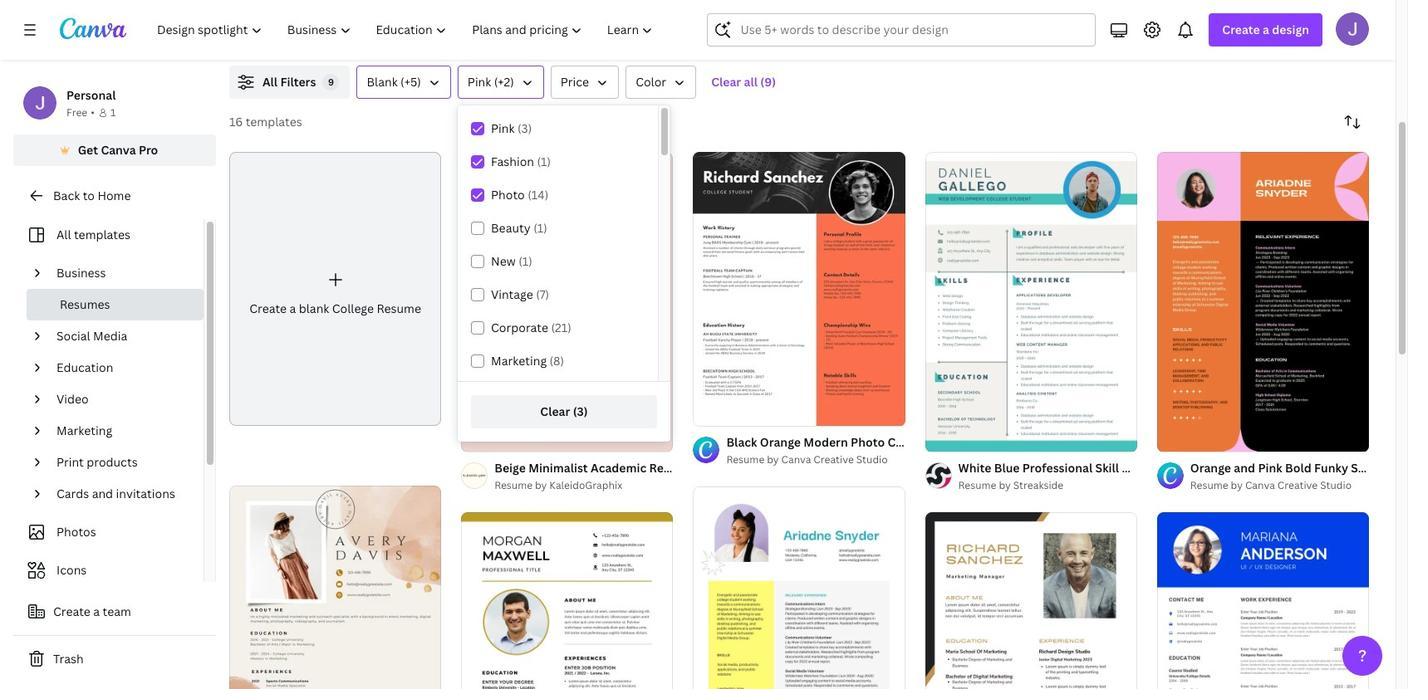 Task type: vqa. For each thing, say whether or not it's contained in the screenshot.
kaleidographix
yes



Task type: locate. For each thing, give the bounding box(es) containing it.
0 vertical spatial studio
[[856, 453, 888, 467]]

1 vertical spatial all
[[56, 227, 71, 243]]

clear for clear (3)
[[540, 404, 570, 420]]

1 vertical spatial marketing
[[56, 423, 112, 439]]

9
[[328, 76, 334, 88]]

1 vertical spatial orange
[[1190, 460, 1231, 476]]

black orange modern photo college resume image
[[693, 152, 905, 426]]

marketing inside marketing link
[[56, 423, 112, 439]]

0 horizontal spatial canva
[[101, 142, 136, 158]]

pink inside orange and pink bold funky student in resume by canva creative studio
[[1258, 460, 1282, 476]]

canva left pro on the top of page
[[101, 142, 136, 158]]

college right modern
[[888, 435, 930, 451]]

clear
[[711, 74, 741, 90], [540, 404, 570, 420]]

photo inside black orange modern photo college resume resume by canva creative studio
[[851, 435, 885, 451]]

pink inside pink (+2) button
[[468, 74, 491, 90]]

templates down the back to home
[[74, 227, 130, 243]]

0 horizontal spatial a
[[93, 604, 100, 620]]

0 horizontal spatial clear
[[540, 404, 570, 420]]

color button
[[626, 66, 696, 99]]

2 vertical spatial create
[[53, 604, 90, 620]]

1 horizontal spatial and
[[1234, 460, 1255, 476]]

1 horizontal spatial marketing
[[491, 353, 547, 369]]

blue
[[994, 460, 1020, 476]]

0 horizontal spatial (3)
[[518, 120, 532, 136]]

0 vertical spatial resumes
[[60, 297, 110, 312]]

0 horizontal spatial 1
[[110, 106, 116, 120]]

college
[[332, 301, 374, 317], [888, 435, 930, 451], [1122, 460, 1164, 476]]

college right skill
[[1122, 460, 1164, 476]]

create inside create a team button
[[53, 604, 90, 620]]

2 vertical spatial a
[[93, 604, 100, 620]]

clear left "all"
[[711, 74, 741, 90]]

1 horizontal spatial a
[[290, 301, 296, 317]]

(1) for fashion (1)
[[537, 154, 551, 169]]

create inside create a design dropdown button
[[1222, 22, 1260, 37]]

1 inside 'link'
[[1169, 432, 1174, 444]]

and right cards
[[92, 486, 113, 502]]

resume by canva creative studio link down bold
[[1190, 478, 1369, 494]]

beige aesthetic resume image
[[229, 486, 441, 690]]

create a team button
[[13, 596, 216, 629]]

0 vertical spatial clear
[[711, 74, 741, 90]]

create for create a design
[[1222, 22, 1260, 37]]

jacob simon image
[[1336, 12, 1369, 46]]

1 vertical spatial 1
[[1169, 432, 1174, 444]]

(3) for clear (3)
[[573, 404, 588, 420]]

college right blank in the top left of the page
[[332, 301, 374, 317]]

None search field
[[707, 13, 1096, 47]]

by inside the white blue professional skill college resumes resume by streakside
[[999, 479, 1011, 493]]

1 horizontal spatial orange
[[1190, 460, 1231, 476]]

funky
[[1314, 460, 1348, 476]]

2 horizontal spatial create
[[1222, 22, 1260, 37]]

studio inside orange and pink bold funky student in resume by canva creative studio
[[1320, 479, 1352, 493]]

(1)
[[537, 154, 551, 169], [533, 220, 547, 236], [519, 253, 532, 269]]

0 horizontal spatial resume by canva creative studio link
[[726, 452, 905, 469]]

all for all filters
[[263, 74, 278, 90]]

a inside dropdown button
[[1263, 22, 1269, 37]]

by inside black orange modern photo college resume resume by canva creative studio
[[767, 453, 779, 467]]

0 horizontal spatial and
[[92, 486, 113, 502]]

0 vertical spatial college
[[332, 301, 374, 317]]

canva
[[101, 142, 136, 158], [781, 453, 811, 467], [1245, 479, 1275, 493]]

1 horizontal spatial create
[[249, 301, 287, 317]]

0 horizontal spatial resumes
[[60, 297, 110, 312]]

1 vertical spatial (3)
[[573, 404, 588, 420]]

by down black orange modern photo college resume link
[[767, 453, 779, 467]]

studio down funky
[[1320, 479, 1352, 493]]

1 vertical spatial clear
[[540, 404, 570, 420]]

all left filters
[[263, 74, 278, 90]]

all down back
[[56, 227, 71, 243]]

2 vertical spatial canva
[[1245, 479, 1275, 493]]

0 vertical spatial create
[[1222, 22, 1260, 37]]

1 vertical spatial resumes
[[1167, 460, 1218, 476]]

and
[[1234, 460, 1255, 476], [92, 486, 113, 502]]

pink
[[468, 74, 491, 90], [491, 120, 515, 136], [1258, 460, 1282, 476]]

photo right modern
[[851, 435, 885, 451]]

0 vertical spatial creative
[[814, 453, 854, 467]]

orange right black
[[760, 435, 801, 451]]

pink (+2) button
[[458, 66, 544, 99]]

1 horizontal spatial all
[[263, 74, 278, 90]]

all
[[744, 74, 758, 90]]

resume by kaleidographix link
[[494, 478, 673, 494]]

pink (+2)
[[468, 74, 514, 90]]

2 horizontal spatial a
[[1263, 22, 1269, 37]]

create inside create a blank college resume element
[[249, 301, 287, 317]]

college inside the white blue professional skill college resumes resume by streakside
[[1122, 460, 1164, 476]]

print products
[[56, 454, 138, 470]]

1 left of
[[1169, 432, 1174, 444]]

marketing down video
[[56, 423, 112, 439]]

0 vertical spatial all
[[263, 74, 278, 90]]

1 horizontal spatial clear
[[711, 74, 741, 90]]

and inside orange and pink bold funky student in resume by canva creative studio
[[1234, 460, 1255, 476]]

0 vertical spatial canva
[[101, 142, 136, 158]]

0 vertical spatial (1)
[[537, 154, 551, 169]]

studio down black orange modern photo college resume link
[[856, 453, 888, 467]]

1 horizontal spatial resumes
[[1167, 460, 1218, 476]]

a left design
[[1263, 22, 1269, 37]]

beige minimalist academic resume image
[[461, 152, 673, 452]]

(3) inside button
[[573, 404, 588, 420]]

modern
[[804, 435, 848, 451]]

back
[[53, 188, 80, 204]]

1 horizontal spatial canva
[[781, 453, 811, 467]]

by down blue
[[999, 479, 1011, 493]]

college inside black orange modern photo college resume resume by canva creative studio
[[888, 435, 930, 451]]

create for create a team
[[53, 604, 90, 620]]

1 vertical spatial studio
[[1320, 479, 1352, 493]]

color
[[636, 74, 666, 90]]

0 vertical spatial resume by canva creative studio link
[[726, 452, 905, 469]]

1 horizontal spatial college
[[888, 435, 930, 451]]

a left team
[[93, 604, 100, 620]]

social media link
[[50, 321, 194, 352]]

canva down modern
[[781, 453, 811, 467]]

bold
[[1285, 460, 1312, 476]]

canva inside orange and pink bold funky student in resume by canva creative studio
[[1245, 479, 1275, 493]]

0 horizontal spatial marketing
[[56, 423, 112, 439]]

kaleidographix
[[549, 479, 622, 493]]

(21)
[[551, 320, 571, 336]]

0 horizontal spatial orange
[[760, 435, 801, 451]]

9 filter options selected element
[[323, 74, 339, 91]]

1 of 2
[[1169, 432, 1192, 444]]

2 horizontal spatial college
[[1122, 460, 1164, 476]]

0 vertical spatial and
[[1234, 460, 1255, 476]]

by down minimalist at the left bottom of page
[[535, 479, 547, 493]]

and left bold
[[1234, 460, 1255, 476]]

1 vertical spatial college
[[888, 435, 930, 451]]

orange down 2
[[1190, 460, 1231, 476]]

templates
[[246, 114, 302, 130], [74, 227, 130, 243]]

education link
[[50, 352, 194, 384]]

1 vertical spatial creative
[[1278, 479, 1318, 493]]

icons
[[56, 562, 87, 578]]

canva inside button
[[101, 142, 136, 158]]

1 vertical spatial (1)
[[533, 220, 547, 236]]

college for black
[[888, 435, 930, 451]]

1 right •
[[110, 106, 116, 120]]

1 horizontal spatial 1
[[1169, 432, 1174, 444]]

cards and invitations link
[[50, 479, 194, 510]]

a for blank
[[290, 301, 296, 317]]

(1) right fashion
[[537, 154, 551, 169]]

creative down modern
[[814, 453, 854, 467]]

creative
[[814, 453, 854, 467], [1278, 479, 1318, 493]]

marketing down corporate
[[491, 353, 547, 369]]

0 vertical spatial templates
[[246, 114, 302, 130]]

yellow and blue fresh clean student internship resume image
[[693, 487, 905, 690]]

get canva pro button
[[13, 135, 216, 166]]

studio
[[856, 453, 888, 467], [1320, 479, 1352, 493]]

a for team
[[93, 604, 100, 620]]

resume by canva creative studio link down modern
[[726, 452, 905, 469]]

(1) right beauty
[[533, 220, 547, 236]]

create down "icons"
[[53, 604, 90, 620]]

2 horizontal spatial canva
[[1245, 479, 1275, 493]]

0 horizontal spatial all
[[56, 227, 71, 243]]

0 horizontal spatial photo
[[491, 187, 525, 203]]

(1) right "new"
[[519, 253, 532, 269]]

media
[[93, 328, 127, 344]]

1 vertical spatial create
[[249, 301, 287, 317]]

1 horizontal spatial templates
[[246, 114, 302, 130]]

(3)
[[518, 120, 532, 136], [573, 404, 588, 420]]

canva down the orange and pink bold funky student in link
[[1245, 479, 1275, 493]]

0 horizontal spatial studio
[[856, 453, 888, 467]]

1
[[110, 106, 116, 120], [1169, 432, 1174, 444]]

by
[[767, 453, 779, 467], [535, 479, 547, 493], [999, 479, 1011, 493], [1231, 479, 1243, 493]]

1 vertical spatial photo
[[851, 435, 885, 451]]

back to home
[[53, 188, 131, 204]]

white blue professional skill college resumes image
[[925, 152, 1137, 452]]

by inside beige minimalist academic resume resume by kaleidographix
[[535, 479, 547, 493]]

create for create a blank college resume
[[249, 301, 287, 317]]

creative inside orange and pink bold funky student in resume by canva creative studio
[[1278, 479, 1318, 493]]

corporate
[[491, 320, 548, 336]]

create a blank college resume link
[[229, 152, 441, 426]]

create left blank in the top left of the page
[[249, 301, 287, 317]]

1 vertical spatial templates
[[74, 227, 130, 243]]

top level navigation element
[[146, 13, 667, 47]]

1 horizontal spatial resume by canva creative studio link
[[1190, 478, 1369, 494]]

and for cards
[[92, 486, 113, 502]]

1 vertical spatial pink
[[491, 120, 515, 136]]

create left design
[[1222, 22, 1260, 37]]

2 vertical spatial college
[[1122, 460, 1164, 476]]

1 horizontal spatial photo
[[851, 435, 885, 451]]

2 vertical spatial pink
[[1258, 460, 1282, 476]]

get canva pro
[[78, 142, 158, 158]]

templates right 16
[[246, 114, 302, 130]]

16 templates
[[229, 114, 302, 130]]

orange inside orange and pink bold funky student in resume by canva creative studio
[[1190, 460, 1231, 476]]

pink left (+2)
[[468, 74, 491, 90]]

(3) up beige minimalist academic resume 'link' at the bottom left of the page
[[573, 404, 588, 420]]

filters
[[280, 74, 316, 90]]

video link
[[50, 384, 194, 415]]

student
[[1351, 460, 1397, 476]]

invitations
[[116, 486, 175, 502]]

0 vertical spatial a
[[1263, 22, 1269, 37]]

0 vertical spatial marketing
[[491, 353, 547, 369]]

1 vertical spatial and
[[92, 486, 113, 502]]

by down the orange and pink bold funky student in link
[[1231, 479, 1243, 493]]

(3) up fashion (1)
[[518, 120, 532, 136]]

resume by canva creative studio link
[[726, 452, 905, 469], [1190, 478, 1369, 494]]

studio inside black orange modern photo college resume resume by canva creative studio
[[856, 453, 888, 467]]

marketing
[[491, 353, 547, 369], [56, 423, 112, 439]]

0 horizontal spatial templates
[[74, 227, 130, 243]]

a inside button
[[93, 604, 100, 620]]

resumes inside the white blue professional skill college resumes resume by streakside
[[1167, 460, 1218, 476]]

gold minimalist corporate resume image
[[461, 513, 673, 690]]

resumes down 2
[[1167, 460, 1218, 476]]

business
[[56, 265, 106, 281]]

1 horizontal spatial studio
[[1320, 479, 1352, 493]]

0 vertical spatial pink
[[468, 74, 491, 90]]

pink up fashion
[[491, 120, 515, 136]]

resume
[[377, 301, 421, 317], [933, 435, 978, 451], [726, 453, 765, 467], [649, 460, 694, 476], [494, 479, 533, 493], [958, 479, 996, 493], [1190, 479, 1228, 493]]

0 horizontal spatial creative
[[814, 453, 854, 467]]

0 vertical spatial 1
[[110, 106, 116, 120]]

2 vertical spatial (1)
[[519, 253, 532, 269]]

a left blank in the top left of the page
[[290, 301, 296, 317]]

0 vertical spatial orange
[[760, 435, 801, 451]]

print products link
[[50, 447, 194, 479]]

0 vertical spatial (3)
[[518, 120, 532, 136]]

1 vertical spatial resume by canva creative studio link
[[1190, 478, 1369, 494]]

1 vertical spatial a
[[290, 301, 296, 317]]

fashion
[[491, 154, 534, 169]]

0 horizontal spatial college
[[332, 301, 374, 317]]

1 horizontal spatial creative
[[1278, 479, 1318, 493]]

marketing (8)
[[491, 353, 564, 369]]

1 horizontal spatial (3)
[[573, 404, 588, 420]]

photo left (14)
[[491, 187, 525, 203]]

1 vertical spatial canva
[[781, 453, 811, 467]]

clear (3)
[[540, 404, 588, 420]]

pink left bold
[[1258, 460, 1282, 476]]

college resume templates image
[[1015, 0, 1369, 46]]

0 vertical spatial photo
[[491, 187, 525, 203]]

college for white
[[1122, 460, 1164, 476]]

clear down (8)
[[540, 404, 570, 420]]

resumes down business at the left
[[60, 297, 110, 312]]

0 horizontal spatial create
[[53, 604, 90, 620]]

creative down the orange and pink bold funky student in link
[[1278, 479, 1318, 493]]



Task type: describe. For each thing, give the bounding box(es) containing it.
create a design
[[1222, 22, 1309, 37]]

photos
[[56, 524, 96, 540]]

icons link
[[23, 555, 194, 587]]

templates for all templates
[[74, 227, 130, 243]]

beige
[[494, 460, 526, 476]]

home
[[98, 188, 131, 204]]

orange and pink bold funky student in link
[[1190, 459, 1408, 478]]

trash link
[[13, 643, 216, 676]]

creative inside black orange modern photo college resume resume by canva creative studio
[[814, 453, 854, 467]]

a for design
[[1263, 22, 1269, 37]]

of
[[1176, 432, 1185, 444]]

business link
[[50, 258, 194, 289]]

black orange modern photo college resume link
[[726, 434, 978, 452]]

blank
[[299, 301, 329, 317]]

education
[[56, 360, 113, 376]]

resume by streakside link
[[958, 478, 1137, 494]]

marketing link
[[50, 415, 194, 447]]

all for all templates
[[56, 227, 71, 243]]

cards and invitations
[[56, 486, 175, 502]]

photo (14)
[[491, 187, 549, 203]]

get
[[78, 142, 98, 158]]

(1) for beauty (1)
[[533, 220, 547, 236]]

blank
[[367, 74, 398, 90]]

beige minimalist academic resume resume by kaleidographix
[[494, 460, 694, 493]]

pink for pink (+2)
[[468, 74, 491, 90]]

beauty
[[491, 220, 531, 236]]

beauty (1)
[[491, 220, 547, 236]]

streakside
[[1013, 479, 1064, 493]]

(7)
[[536, 287, 549, 302]]

pink for pink (3)
[[491, 120, 515, 136]]

video
[[56, 391, 89, 407]]

1 for 1
[[110, 106, 116, 120]]

create a blank college resume element
[[229, 152, 441, 426]]

all templates link
[[23, 219, 194, 251]]

free •
[[66, 106, 95, 120]]

blue clean cv resume image
[[1157, 513, 1369, 690]]

fashion (1)
[[491, 154, 551, 169]]

clear for clear all (9)
[[711, 74, 741, 90]]

1 of 2 link
[[1157, 152, 1369, 452]]

free
[[66, 106, 87, 120]]

marketing for marketing
[[56, 423, 112, 439]]

cards
[[56, 486, 89, 502]]

price
[[561, 74, 589, 90]]

and for orange
[[1234, 460, 1255, 476]]

orange and pink bold funky student internship resume image
[[1157, 152, 1369, 452]]

Search search field
[[741, 14, 1085, 46]]

photos link
[[23, 517, 194, 548]]

trash
[[53, 651, 84, 667]]

new (1)
[[491, 253, 532, 269]]

print
[[56, 454, 84, 470]]

all templates
[[56, 227, 130, 243]]

(9)
[[760, 74, 776, 90]]

1 for 1 of 2
[[1169, 432, 1174, 444]]

resume inside orange and pink bold funky student in resume by canva creative studio
[[1190, 479, 1228, 493]]

new
[[491, 253, 516, 269]]

professional
[[1023, 460, 1093, 476]]

2
[[1187, 432, 1192, 444]]

all filters
[[263, 74, 316, 90]]

(14)
[[528, 187, 549, 203]]

team
[[103, 604, 131, 620]]

(+2)
[[494, 74, 514, 90]]

vintage (7)
[[491, 287, 549, 302]]

to
[[83, 188, 95, 204]]

(1) for new (1)
[[519, 253, 532, 269]]

canva inside black orange modern photo college resume resume by canva creative studio
[[781, 453, 811, 467]]

(3) for pink (3)
[[518, 120, 532, 136]]

clear all (9) button
[[703, 66, 784, 99]]

personal
[[66, 87, 116, 103]]

beige minimalist academic resume link
[[494, 459, 694, 478]]

orange and pink bold funky student in resume by canva creative studio
[[1190, 460, 1408, 493]]

(+5)
[[400, 74, 421, 90]]

black orange modern photo college resume resume by canva creative studio
[[726, 435, 978, 467]]

corporate (21)
[[491, 320, 571, 336]]

price button
[[551, 66, 619, 99]]

back to home link
[[13, 179, 216, 213]]

resume by canva creative studio link for pink
[[1190, 478, 1369, 494]]

orange inside black orange modern photo college resume resume by canva creative studio
[[760, 435, 801, 451]]

in
[[1399, 460, 1408, 476]]

create a team
[[53, 604, 131, 620]]

elegant modern resume image
[[925, 513, 1137, 690]]

templates for 16 templates
[[246, 114, 302, 130]]

academic
[[591, 460, 647, 476]]

resume by canva creative studio link for modern
[[726, 452, 905, 469]]

black
[[726, 435, 757, 451]]

white
[[958, 460, 991, 476]]

resume inside the white blue professional skill college resumes resume by streakside
[[958, 479, 996, 493]]

clear all (9)
[[711, 74, 776, 90]]

by inside orange and pink bold funky student in resume by canva creative studio
[[1231, 479, 1243, 493]]

marketing for marketing (8)
[[491, 353, 547, 369]]

•
[[91, 106, 95, 120]]

design
[[1272, 22, 1309, 37]]

skill
[[1095, 460, 1119, 476]]

pro
[[139, 142, 158, 158]]

minimalist
[[529, 460, 588, 476]]

social media
[[56, 328, 127, 344]]

(8)
[[550, 353, 564, 369]]

create a design button
[[1209, 13, 1323, 47]]

16
[[229, 114, 243, 130]]

Sort by button
[[1336, 106, 1369, 139]]

create a blank college resume
[[249, 301, 421, 317]]

blank (+5) button
[[357, 66, 451, 99]]

pink (3)
[[491, 120, 532, 136]]

vintage
[[491, 287, 533, 302]]



